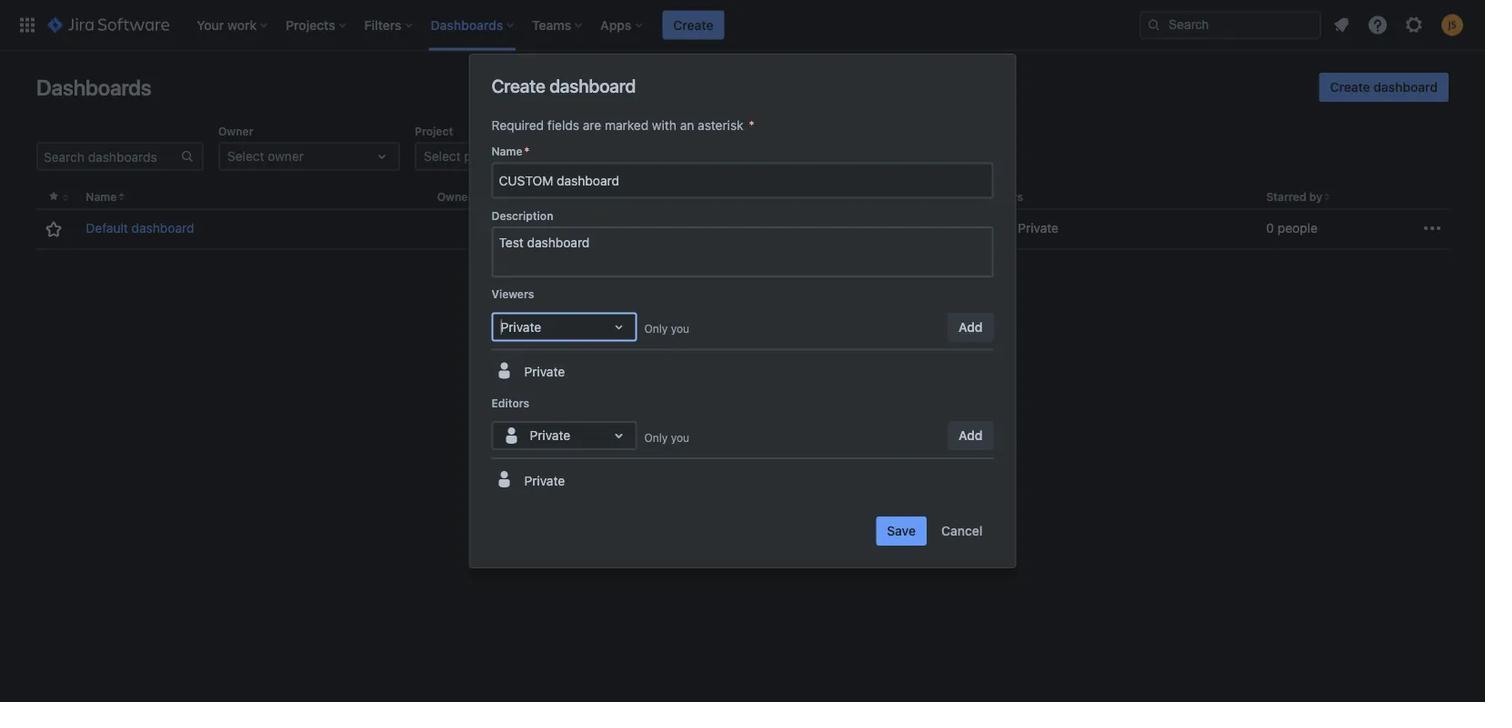 Task type: vqa. For each thing, say whether or not it's contained in the screenshot.
"dashboard" in Default Dashboard LINK
yes



Task type: describe. For each thing, give the bounding box(es) containing it.
Viewers text field
[[501, 318, 504, 336]]

add button for editors
[[948, 421, 994, 450]]

select group
[[620, 149, 695, 164]]

save
[[887, 524, 916, 539]]

create banner
[[0, 0, 1486, 51]]

by
[[1310, 191, 1323, 203]]

add for editors
[[959, 428, 983, 443]]

default dashboard
[[86, 221, 194, 236]]

Search dashboards text field
[[38, 144, 180, 169]]

0 people
[[1267, 221, 1318, 236]]

add for viewers
[[959, 319, 983, 334]]

add button for viewers
[[948, 312, 994, 342]]

people
[[1278, 221, 1318, 236]]

cancel button
[[931, 517, 994, 546]]

cancel
[[942, 524, 983, 539]]

viewers inside dashboards details element
[[704, 191, 747, 203]]

only you for viewers
[[645, 323, 690, 335]]

search image
[[1147, 18, 1162, 32]]

private inside dashboards details element
[[1018, 221, 1059, 236]]

description
[[492, 209, 554, 222]]

are
[[583, 118, 602, 133]]

only for viewers
[[645, 323, 668, 335]]

dashboards
[[36, 75, 151, 100]]

project
[[464, 149, 506, 164]]

create inside create dashboard button
[[1331, 80, 1371, 95]]

default
[[86, 221, 128, 236]]

dashboards details element
[[36, 186, 1449, 250]]

Search field
[[1140, 10, 1322, 40]]

0 horizontal spatial create
[[492, 75, 546, 96]]

0 horizontal spatial open image
[[608, 425, 630, 447]]

asterisk
[[698, 118, 744, 133]]

select owner
[[227, 149, 304, 164]]

1 vertical spatial *
[[525, 145, 530, 158]]

0 vertical spatial open image
[[764, 146, 786, 167]]

0 horizontal spatial owner
[[218, 125, 253, 137]]

select for select owner
[[227, 149, 264, 164]]

marked
[[605, 118, 649, 133]]

select project
[[424, 149, 506, 164]]

Description text field
[[492, 227, 994, 277]]

open image for project
[[568, 146, 590, 167]]

editors inside dashboards details element
[[986, 191, 1024, 203]]

group
[[611, 125, 644, 137]]

owner button
[[437, 191, 472, 203]]

save button
[[876, 517, 927, 546]]

only for editors
[[645, 431, 668, 444]]

primary element
[[11, 0, 1140, 50]]



Task type: locate. For each thing, give the bounding box(es) containing it.
0 vertical spatial only you
[[645, 323, 690, 335]]

1 add from the top
[[959, 319, 983, 334]]

viewers up viewers text box at the top
[[492, 288, 534, 301]]

0 horizontal spatial name
[[86, 191, 117, 203]]

add
[[959, 319, 983, 334], [959, 428, 983, 443]]

0 vertical spatial add button
[[948, 312, 994, 342]]

1 horizontal spatial open image
[[764, 146, 786, 167]]

0 vertical spatial viewers
[[704, 191, 747, 203]]

you
[[671, 323, 690, 335], [671, 431, 690, 444]]

select down project
[[424, 149, 461, 164]]

jira software image
[[47, 14, 169, 36], [47, 14, 169, 36]]

name down the required
[[492, 145, 523, 158]]

add button
[[948, 312, 994, 342], [948, 421, 994, 450]]

1 add button from the top
[[948, 312, 994, 342]]

only you
[[645, 323, 690, 335], [645, 431, 690, 444]]

0 horizontal spatial open image
[[371, 146, 393, 167]]

group
[[661, 149, 695, 164]]

* down the required
[[525, 145, 530, 158]]

an
[[680, 118, 694, 133]]

2 you from the top
[[671, 431, 690, 444]]

0
[[1267, 221, 1275, 236]]

name
[[492, 145, 523, 158], [86, 191, 117, 203]]

0 vertical spatial name
[[492, 145, 523, 158]]

1 only you from the top
[[645, 323, 690, 335]]

owner
[[218, 125, 253, 137], [437, 191, 472, 203]]

1 you from the top
[[671, 323, 690, 335]]

create dashboard inside button
[[1331, 80, 1438, 95]]

create dashboard button
[[1320, 73, 1449, 102]]

project
[[415, 125, 453, 137]]

create button
[[663, 10, 725, 40]]

1 horizontal spatial editors
[[986, 191, 1024, 203]]

1 vertical spatial add button
[[948, 421, 994, 450]]

0 vertical spatial only
[[645, 323, 668, 335]]

name for name *
[[492, 145, 523, 158]]

create inside create "button"
[[674, 17, 714, 32]]

1 horizontal spatial dashboard
[[550, 75, 636, 96]]

0 horizontal spatial select
[[227, 149, 264, 164]]

starred by
[[1267, 191, 1323, 203]]

1 horizontal spatial create dashboard
[[1331, 80, 1438, 95]]

2 horizontal spatial create
[[1331, 80, 1371, 95]]

owner up select owner in the top left of the page
[[218, 125, 253, 137]]

open image for owner
[[371, 146, 393, 167]]

select for select project
[[424, 149, 461, 164]]

viewers up "public"
[[704, 191, 747, 203]]

1 horizontal spatial select
[[424, 149, 461, 164]]

dashboard
[[550, 75, 636, 96], [1374, 80, 1438, 95], [132, 221, 194, 236]]

starred
[[1267, 191, 1307, 203]]

you for viewers
[[671, 323, 690, 335]]

0 vertical spatial *
[[749, 118, 755, 133]]

owner inside dashboards details element
[[437, 191, 472, 203]]

star default dashboard image
[[43, 218, 65, 240]]

Editors text field
[[501, 427, 504, 445]]

0 horizontal spatial viewers
[[492, 288, 534, 301]]

*
[[749, 118, 755, 133], [525, 145, 530, 158]]

select
[[227, 149, 264, 164], [424, 149, 461, 164], [620, 149, 657, 164]]

1 vertical spatial you
[[671, 431, 690, 444]]

public
[[737, 221, 773, 236]]

1 horizontal spatial name
[[492, 145, 523, 158]]

0 vertical spatial editors
[[986, 191, 1024, 203]]

you for editors
[[671, 431, 690, 444]]

0 vertical spatial you
[[671, 323, 690, 335]]

2 horizontal spatial select
[[620, 149, 657, 164]]

open image
[[371, 146, 393, 167], [568, 146, 590, 167], [608, 316, 630, 338]]

open image
[[764, 146, 786, 167], [608, 425, 630, 447]]

default dashboard link
[[86, 219, 194, 238]]

2 add button from the top
[[948, 421, 994, 450]]

only
[[645, 323, 668, 335], [645, 431, 668, 444]]

create
[[674, 17, 714, 32], [492, 75, 546, 96], [1331, 80, 1371, 95]]

required
[[492, 118, 544, 133]]

0 vertical spatial add
[[959, 319, 983, 334]]

required fields are marked with an asterisk *
[[492, 118, 755, 133]]

* right asterisk
[[749, 118, 755, 133]]

editors
[[986, 191, 1024, 203], [492, 397, 530, 409]]

1 vertical spatial owner
[[437, 191, 472, 203]]

viewers
[[704, 191, 747, 203], [492, 288, 534, 301]]

dashboard inside button
[[1374, 80, 1438, 95]]

0 horizontal spatial *
[[525, 145, 530, 158]]

select left owner
[[227, 149, 264, 164]]

name inside dashboards details element
[[86, 191, 117, 203]]

2 select from the left
[[424, 149, 461, 164]]

None field
[[494, 164, 992, 197]]

name *
[[492, 145, 530, 158]]

2 only from the top
[[645, 431, 668, 444]]

name button
[[86, 191, 117, 203]]

1 vertical spatial viewers
[[492, 288, 534, 301]]

starred by button
[[1267, 191, 1323, 203]]

0 horizontal spatial dashboard
[[132, 221, 194, 236]]

2 add from the top
[[959, 428, 983, 443]]

create dashboard
[[492, 75, 636, 96], [1331, 80, 1438, 95]]

0 horizontal spatial editors
[[492, 397, 530, 409]]

2 only you from the top
[[645, 431, 690, 444]]

0 horizontal spatial create dashboard
[[492, 75, 636, 96]]

1 select from the left
[[227, 149, 264, 164]]

2 horizontal spatial open image
[[608, 316, 630, 338]]

1 horizontal spatial *
[[749, 118, 755, 133]]

1 horizontal spatial open image
[[568, 146, 590, 167]]

owner
[[268, 149, 304, 164]]

3 select from the left
[[620, 149, 657, 164]]

0 vertical spatial owner
[[218, 125, 253, 137]]

with
[[652, 118, 677, 133]]

1 only from the top
[[645, 323, 668, 335]]

private
[[1018, 221, 1059, 236], [501, 319, 541, 334], [525, 364, 565, 379], [530, 428, 571, 443], [525, 473, 565, 488]]

1 vertical spatial only you
[[645, 431, 690, 444]]

select down the group
[[620, 149, 657, 164]]

1 vertical spatial name
[[86, 191, 117, 203]]

2 horizontal spatial dashboard
[[1374, 80, 1438, 95]]

1 vertical spatial open image
[[608, 425, 630, 447]]

1 horizontal spatial create
[[674, 17, 714, 32]]

1 horizontal spatial owner
[[437, 191, 472, 203]]

only you for editors
[[645, 431, 690, 444]]

1 vertical spatial only
[[645, 431, 668, 444]]

fields
[[548, 118, 580, 133]]

1 vertical spatial add
[[959, 428, 983, 443]]

name up default
[[86, 191, 117, 203]]

select for select group
[[620, 149, 657, 164]]

owner down select project
[[437, 191, 472, 203]]

1 vertical spatial editors
[[492, 397, 530, 409]]

name for name
[[86, 191, 117, 203]]

1 horizontal spatial viewers
[[704, 191, 747, 203]]



